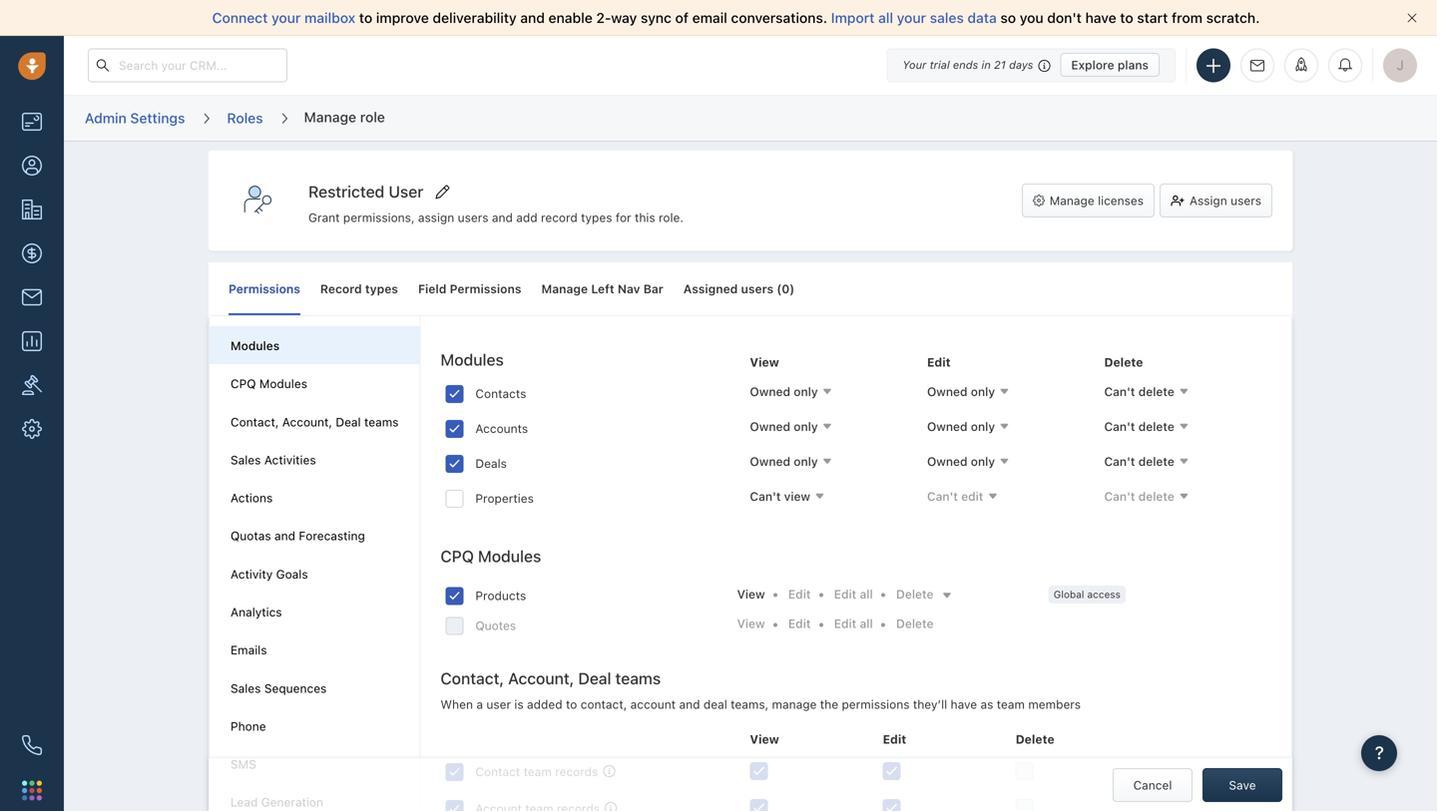 Task type: locate. For each thing, give the bounding box(es) containing it.
view
[[750, 355, 779, 369], [737, 587, 765, 601], [737, 617, 765, 631], [750, 732, 779, 746]]

to left "start"
[[1120, 9, 1133, 26]]

all
[[878, 9, 893, 26], [860, 587, 873, 601], [860, 617, 873, 631]]

only
[[794, 385, 818, 399], [971, 385, 995, 399], [794, 420, 818, 434], [971, 420, 995, 434], [794, 455, 818, 469], [971, 455, 995, 469]]

1 vertical spatial edit all
[[834, 617, 873, 631]]

teams,
[[731, 698, 769, 712]]

phone
[[231, 719, 266, 733]]

field permissions
[[418, 282, 521, 296]]

1 can't delete from the top
[[1104, 385, 1174, 399]]

1 vertical spatial cpq modules
[[441, 547, 541, 566]]

3 can't delete button from the top
[[1104, 453, 1266, 471]]

0 vertical spatial types
[[581, 211, 612, 225]]

1 horizontal spatial deal
[[578, 669, 611, 688]]

0 horizontal spatial cpq modules
[[231, 377, 307, 391]]

to
[[359, 9, 372, 26], [1120, 9, 1133, 26], [566, 698, 577, 712]]

2 delete from the top
[[1138, 420, 1174, 434]]

save
[[1229, 778, 1256, 792]]

sales up phone link
[[231, 681, 261, 695]]

manage
[[304, 109, 356, 125], [1050, 194, 1094, 208], [541, 282, 588, 296]]

1 horizontal spatial to
[[566, 698, 577, 712]]

restricted user
[[308, 182, 423, 201]]

a
[[476, 698, 483, 712]]

2 sales from the top
[[231, 681, 261, 695]]

modules
[[231, 339, 280, 353], [441, 350, 504, 369], [259, 377, 307, 391], [478, 547, 541, 566]]

manage for manage role
[[304, 109, 356, 125]]

your left sales
[[897, 9, 926, 26]]

edit
[[927, 355, 951, 369], [788, 587, 811, 601], [834, 587, 856, 601], [788, 617, 811, 631], [834, 617, 856, 631], [883, 732, 906, 746]]

0 vertical spatial edit all
[[834, 587, 873, 601]]

they'll
[[913, 698, 947, 712]]

permissions inside 'link'
[[450, 282, 521, 296]]

left
[[591, 282, 614, 296]]

permissions
[[842, 698, 910, 712]]

manage left licenses
[[1050, 194, 1094, 208]]

can't delete
[[1104, 385, 1174, 399], [1104, 420, 1174, 434], [1104, 455, 1174, 469], [1104, 490, 1174, 503]]

0 vertical spatial cpq modules
[[231, 377, 307, 391]]

0 horizontal spatial users
[[458, 211, 488, 225]]

1 vertical spatial deal
[[578, 669, 611, 688]]

record
[[320, 282, 362, 296]]

2-
[[596, 9, 611, 26]]

delete for contacts
[[1138, 385, 1174, 399]]

1 vertical spatial team
[[524, 765, 552, 779]]

account, for contact, account, deal teams
[[282, 415, 332, 429]]

1 horizontal spatial users
[[741, 282, 774, 296]]

quotas and forecasting link
[[231, 529, 365, 543]]

3 can't delete from the top
[[1104, 455, 1174, 469]]

quotas and forecasting
[[231, 529, 365, 543]]

1 horizontal spatial account,
[[508, 669, 574, 688]]

manage left left
[[541, 282, 588, 296]]

deal
[[336, 415, 361, 429], [578, 669, 611, 688]]

1 horizontal spatial cpq modules
[[441, 547, 541, 566]]

0 vertical spatial manage
[[304, 109, 356, 125]]

and left add
[[492, 211, 513, 225]]

owned only button
[[750, 383, 912, 401], [927, 383, 1089, 401], [750, 418, 912, 436], [927, 418, 1089, 436], [750, 453, 912, 471], [927, 453, 1089, 471]]

users inside button
[[1231, 194, 1261, 208]]

global access
[[1054, 589, 1121, 600]]

team left records
[[524, 765, 552, 779]]

0 vertical spatial team
[[997, 698, 1025, 712]]

edit
[[961, 490, 983, 503]]

cpq modules
[[231, 377, 307, 391], [441, 547, 541, 566]]

you
[[1020, 9, 1044, 26]]

1 sales from the top
[[231, 453, 261, 467]]

manage licenses button
[[1022, 184, 1155, 218]]

0 vertical spatial account,
[[282, 415, 332, 429]]

2 vertical spatial users
[[741, 282, 774, 296]]

days
[[1009, 58, 1033, 71]]

0 vertical spatial contact,
[[231, 415, 279, 429]]

contact, account, deal teams when a user is added to contact, account and deal teams, manage the permissions they'll have as team members
[[441, 669, 1081, 712]]

0 horizontal spatial teams
[[364, 415, 399, 429]]

can't delete for accounts
[[1104, 420, 1174, 434]]

can't delete for deals
[[1104, 455, 1174, 469]]

1 delete from the top
[[1138, 385, 1174, 399]]

permissions link
[[229, 262, 300, 316]]

1 horizontal spatial teams
[[615, 669, 661, 688]]

sales up 'actions'
[[231, 453, 261, 467]]

freshworks switcher image
[[22, 781, 42, 801]]

1 vertical spatial manage
[[1050, 194, 1094, 208]]

connect your mailbox link
[[212, 9, 359, 26]]

your left mailbox
[[271, 9, 301, 26]]

edit all down can't view button
[[834, 587, 873, 601]]

deals
[[475, 457, 507, 471]]

sequences
[[264, 681, 327, 695]]

so
[[1000, 9, 1016, 26]]

the
[[820, 698, 838, 712]]

modules up the cpq modules 'link' at the left of page
[[231, 339, 280, 353]]

0 horizontal spatial permissions
[[229, 282, 300, 296]]

0 vertical spatial have
[[1085, 9, 1116, 26]]

your
[[271, 9, 301, 26], [897, 9, 926, 26]]

deal inside contact, account, deal teams when a user is added to contact, account and deal teams, manage the permissions they'll have as team members
[[578, 669, 611, 688]]

manage
[[772, 698, 817, 712]]

delete for deals
[[1138, 455, 1174, 469]]

close image
[[1407, 13, 1417, 23]]

have right don't
[[1085, 9, 1116, 26]]

access
[[1087, 589, 1121, 600]]

nav
[[618, 282, 640, 296]]

data
[[968, 9, 997, 26]]

activity
[[231, 567, 273, 581]]

1 horizontal spatial contact,
[[441, 669, 504, 688]]

account, inside contact, account, deal teams when a user is added to contact, account and deal teams, manage the permissions they'll have as team members
[[508, 669, 574, 688]]

deal for contact, account, deal teams when a user is added to contact, account and deal teams, manage the permissions they'll have as team members
[[578, 669, 611, 688]]

3 delete from the top
[[1138, 455, 1174, 469]]

manage for manage left nav bar
[[541, 282, 588, 296]]

1 horizontal spatial team
[[997, 698, 1025, 712]]

2 can't delete button from the top
[[1104, 418, 1266, 436]]

2 horizontal spatial manage
[[1050, 194, 1094, 208]]

users for assigned users ( 0 )
[[741, 282, 774, 296]]

0 vertical spatial users
[[1231, 194, 1261, 208]]

sync
[[641, 9, 672, 26]]

account, up "activities"
[[282, 415, 332, 429]]

0 horizontal spatial team
[[524, 765, 552, 779]]

0 horizontal spatial to
[[359, 9, 372, 26]]

contact, for contact, account, deal teams
[[231, 415, 279, 429]]

can't delete button for deals
[[1104, 453, 1266, 471]]

analytics
[[231, 605, 282, 619]]

2 can't delete from the top
[[1104, 420, 1174, 434]]

send email image
[[1250, 59, 1264, 72]]

account,
[[282, 415, 332, 429], [508, 669, 574, 688]]

manage left role
[[304, 109, 356, 125]]

1 vertical spatial all
[[860, 587, 873, 601]]

types left 'for'
[[581, 211, 612, 225]]

0 horizontal spatial have
[[951, 698, 977, 712]]

0 horizontal spatial contact,
[[231, 415, 279, 429]]

edit all up permissions
[[834, 617, 873, 631]]

users for assign users
[[1231, 194, 1261, 208]]

actions link
[[231, 491, 273, 505]]

cpq
[[231, 377, 256, 391], [441, 547, 474, 566]]

1 vertical spatial account,
[[508, 669, 574, 688]]

roles
[[227, 110, 263, 126]]

deal for contact, account, deal teams
[[336, 415, 361, 429]]

records
[[555, 765, 598, 779]]

have inside contact, account, deal teams when a user is added to contact, account and deal teams, manage the permissions they'll have as team members
[[951, 698, 977, 712]]

cpq modules link
[[231, 377, 307, 391]]

0 vertical spatial deal
[[336, 415, 361, 429]]

4 can't delete button from the top
[[1104, 488, 1266, 506]]

1 vertical spatial cpq
[[441, 547, 474, 566]]

activities
[[264, 453, 316, 467]]

types right record
[[365, 282, 398, 296]]

have left as at bottom
[[951, 698, 977, 712]]

permissions right field
[[450, 282, 521, 296]]

delete for accounts
[[1138, 420, 1174, 434]]

0 vertical spatial sales
[[231, 453, 261, 467]]

to right added
[[566, 698, 577, 712]]

contact
[[475, 765, 520, 779]]

cpq modules up products
[[441, 547, 541, 566]]

manage inside button
[[1050, 194, 1094, 208]]

user
[[389, 182, 423, 201]]

explore plans
[[1071, 58, 1149, 72]]

1 horizontal spatial your
[[897, 9, 926, 26]]

contact, inside contact, account, deal teams when a user is added to contact, account and deal teams, manage the permissions they'll have as team members
[[441, 669, 504, 688]]

owned
[[750, 385, 790, 399], [927, 385, 968, 399], [750, 420, 790, 434], [927, 420, 968, 434], [750, 455, 790, 469], [927, 455, 968, 469]]

1 vertical spatial contact,
[[441, 669, 504, 688]]

contact, down the cpq modules 'link' at the left of page
[[231, 415, 279, 429]]

assign
[[1190, 194, 1227, 208]]

team right as at bottom
[[997, 698, 1025, 712]]

admin
[[85, 110, 127, 126]]

0 vertical spatial teams
[[364, 415, 399, 429]]

your trial ends in 21 days
[[903, 58, 1033, 71]]

1 vertical spatial have
[[951, 698, 977, 712]]

0 horizontal spatial types
[[365, 282, 398, 296]]

team
[[997, 698, 1025, 712], [524, 765, 552, 779]]

(
[[777, 282, 782, 296]]

emails
[[231, 643, 267, 657]]

account, up added
[[508, 669, 574, 688]]

and left the deal
[[679, 698, 700, 712]]

1 horizontal spatial permissions
[[450, 282, 521, 296]]

import
[[831, 9, 875, 26]]

4 can't delete from the top
[[1104, 490, 1174, 503]]

1 can't delete button from the top
[[1104, 383, 1266, 401]]

0 horizontal spatial your
[[271, 9, 301, 26]]

1 horizontal spatial types
[[581, 211, 612, 225]]

1 horizontal spatial manage
[[541, 282, 588, 296]]

to right mailbox
[[359, 9, 372, 26]]

1 permissions from the left
[[229, 282, 300, 296]]

0 horizontal spatial cpq
[[231, 377, 256, 391]]

1 your from the left
[[271, 9, 301, 26]]

users
[[1231, 194, 1261, 208], [458, 211, 488, 225], [741, 282, 774, 296]]

cpq modules down modules link
[[231, 377, 307, 391]]

1 edit all from the top
[[834, 587, 873, 601]]

phone link
[[231, 719, 266, 733]]

your
[[903, 58, 927, 71]]

1 vertical spatial teams
[[615, 669, 661, 688]]

2 horizontal spatial users
[[1231, 194, 1261, 208]]

what's new image
[[1294, 57, 1308, 71]]

1 vertical spatial types
[[365, 282, 398, 296]]

sms
[[231, 758, 256, 771]]

permissions up modules link
[[229, 282, 300, 296]]

2 vertical spatial manage
[[541, 282, 588, 296]]

plans
[[1118, 58, 1149, 72]]

deliverability
[[433, 9, 517, 26]]

manage left nav bar link
[[541, 262, 663, 316]]

types
[[581, 211, 612, 225], [365, 282, 398, 296]]

edit all
[[834, 587, 873, 601], [834, 617, 873, 631]]

phone element
[[12, 726, 52, 765]]

trial
[[930, 58, 950, 71]]

0 horizontal spatial deal
[[336, 415, 361, 429]]

0 horizontal spatial manage
[[304, 109, 356, 125]]

contact, up a
[[441, 669, 504, 688]]

0 horizontal spatial account,
[[282, 415, 332, 429]]

2 permissions from the left
[[450, 282, 521, 296]]

and left enable
[[520, 9, 545, 26]]

1 vertical spatial sales
[[231, 681, 261, 695]]

and right quotas
[[274, 529, 295, 543]]

teams inside contact, account, deal teams when a user is added to contact, account and deal teams, manage the permissions they'll have as team members
[[615, 669, 661, 688]]

team inside contact, account, deal teams when a user is added to contact, account and deal teams, manage the permissions they'll have as team members
[[997, 698, 1025, 712]]

4 delete from the top
[[1138, 490, 1174, 503]]



Task type: describe. For each thing, give the bounding box(es) containing it.
can't delete button for accounts
[[1104, 418, 1266, 436]]

2 edit all from the top
[[834, 617, 873, 631]]

sms link
[[231, 758, 256, 771]]

assigned users ( 0 )
[[683, 282, 795, 296]]

modules up products
[[478, 547, 541, 566]]

licenses
[[1098, 194, 1144, 208]]

properties image
[[22, 375, 42, 395]]

scratch.
[[1206, 9, 1260, 26]]

email
[[692, 9, 727, 26]]

account, for contact, account, deal teams when a user is added to contact, account and deal teams, manage the permissions they'll have as team members
[[508, 669, 574, 688]]

settings
[[130, 110, 185, 126]]

don't
[[1047, 9, 1082, 26]]

can't delete for contacts
[[1104, 385, 1174, 399]]

can't view
[[750, 490, 810, 503]]

and inside contact, account, deal teams when a user is added to contact, account and deal teams, manage the permissions they'll have as team members
[[679, 698, 700, 712]]

save button
[[1203, 768, 1282, 802]]

manage licenses
[[1050, 194, 1144, 208]]

user
[[486, 698, 511, 712]]

connect your mailbox to improve deliverability and enable 2-way sync of email conversations. import all your sales data so you don't have to start from scratch.
[[212, 9, 1260, 26]]

for
[[616, 211, 631, 225]]

phone image
[[22, 736, 42, 755]]

bar
[[643, 282, 663, 296]]

restricted
[[308, 182, 385, 201]]

0 vertical spatial all
[[878, 9, 893, 26]]

can't view button
[[750, 488, 912, 506]]

to inside contact, account, deal teams when a user is added to contact, account and deal teams, manage the permissions they'll have as team members
[[566, 698, 577, 712]]

is
[[514, 698, 524, 712]]

modules up contacts
[[441, 350, 504, 369]]

explore plans link
[[1060, 53, 1160, 77]]

role
[[360, 109, 385, 125]]

2 horizontal spatial to
[[1120, 9, 1133, 26]]

0
[[782, 282, 790, 296]]

assign users button
[[1160, 184, 1272, 218]]

analytics link
[[231, 605, 282, 619]]

contact, for contact, account, deal teams when a user is added to contact, account and deal teams, manage the permissions they'll have as team members
[[441, 669, 504, 688]]

sales for sales sequences
[[231, 681, 261, 695]]

contacts
[[475, 387, 526, 401]]

import all your sales data link
[[831, 9, 1000, 26]]

record
[[541, 211, 578, 225]]

generation
[[261, 796, 323, 810]]

2 your from the left
[[897, 9, 926, 26]]

forecasting
[[299, 529, 365, 543]]

this
[[635, 211, 655, 225]]

contact,
[[581, 698, 627, 712]]

1 horizontal spatial have
[[1085, 9, 1116, 26]]

sales sequences
[[231, 681, 327, 695]]

manage left nav bar
[[541, 282, 663, 296]]

Search your CRM... text field
[[88, 48, 287, 82]]

assigned
[[683, 282, 738, 296]]

lead
[[231, 796, 258, 810]]

quotas
[[231, 529, 271, 543]]

1 vertical spatial users
[[458, 211, 488, 225]]

sales sequences link
[[231, 681, 327, 695]]

field permissions link
[[418, 262, 521, 316]]

products
[[475, 589, 526, 603]]

as
[[981, 698, 993, 712]]

users will be able to view, edit, and delete the contacts to which they're added as team members image
[[603, 765, 615, 777]]

way
[[611, 9, 637, 26]]

)
[[790, 282, 795, 296]]

lead generation link
[[231, 796, 323, 810]]

1 horizontal spatial cpq
[[441, 547, 474, 566]]

view
[[784, 490, 810, 503]]

members
[[1028, 698, 1081, 712]]

when
[[441, 698, 473, 712]]

admin settings link
[[84, 103, 186, 134]]

assign users
[[1190, 194, 1261, 208]]

explore
[[1071, 58, 1114, 72]]

grant permissions, assign users and add record types for this role.
[[308, 211, 684, 225]]

admin settings
[[85, 110, 185, 126]]

roles link
[[226, 103, 264, 134]]

deal
[[703, 698, 727, 712]]

accounts
[[475, 422, 528, 436]]

mailbox
[[304, 9, 355, 26]]

emails link
[[231, 643, 267, 657]]

cancel
[[1133, 778, 1172, 792]]

of
[[675, 9, 689, 26]]

improve
[[376, 9, 429, 26]]

sales
[[930, 9, 964, 26]]

teams for contact, account, deal teams
[[364, 415, 399, 429]]

actions
[[231, 491, 273, 505]]

users will be able to view, edit, and delete the accounts to which they're added as team members image
[[605, 802, 617, 811]]

contact, account, deal teams link
[[231, 415, 399, 429]]

teams for contact, account, deal teams when a user is added to contact, account and deal teams, manage the permissions they'll have as team members
[[615, 669, 661, 688]]

in
[[982, 58, 991, 71]]

grant
[[308, 211, 340, 225]]

manage role
[[304, 109, 385, 125]]

0 vertical spatial cpq
[[231, 377, 256, 391]]

sales activities link
[[231, 453, 316, 467]]

can't delete button for contacts
[[1104, 383, 1266, 401]]

manage for manage licenses
[[1050, 194, 1094, 208]]

cancel button
[[1113, 768, 1193, 802]]

can't edit button
[[927, 488, 1089, 506]]

global
[[1054, 589, 1084, 600]]

assign
[[418, 211, 454, 225]]

sales for sales activities
[[231, 453, 261, 467]]

record types
[[320, 282, 398, 296]]

from
[[1172, 9, 1203, 26]]

account
[[630, 698, 676, 712]]

can't edit
[[927, 490, 983, 503]]

21
[[994, 58, 1006, 71]]

contact team records
[[475, 765, 598, 779]]

modules down modules link
[[259, 377, 307, 391]]

2 vertical spatial all
[[860, 617, 873, 631]]



Task type: vqa. For each thing, say whether or not it's contained in the screenshot.
Contacts's delete
yes



